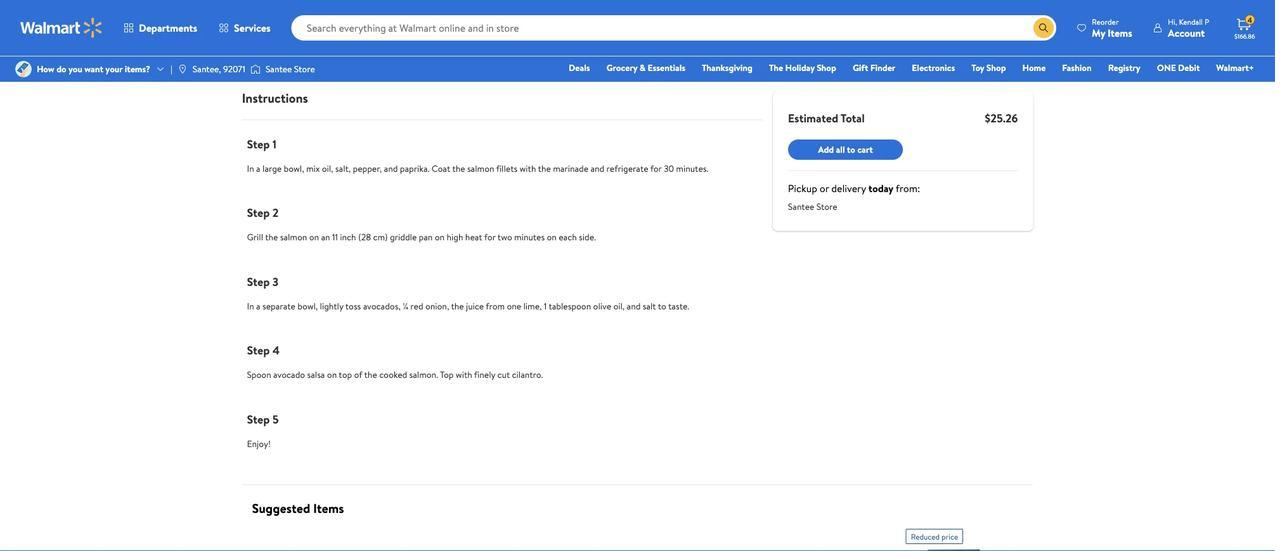 Task type: locate. For each thing, give the bounding box(es) containing it.
to inside button
[[847, 143, 855, 156]]

grocery & essentials link
[[601, 61, 691, 75]]

Walmart Site-Wide search field
[[291, 15, 1056, 41]]

salmon left an
[[280, 231, 307, 243]]

items
[[1108, 26, 1132, 40], [313, 499, 344, 517]]

0 horizontal spatial santee
[[266, 63, 292, 75]]

1 horizontal spatial store
[[817, 200, 837, 213]]

toss
[[345, 299, 361, 312]]

1 horizontal spatial items
[[1108, 26, 1132, 40]]

out
[[703, 7, 717, 18]]

0 horizontal spatial with
[[456, 368, 472, 381]]

thanksgiving link
[[696, 61, 758, 75]]

lightly
[[320, 299, 343, 312]]

cilantro, chopped for garnish
[[285, 12, 395, 25]]

finely
[[474, 368, 495, 381]]

suggested
[[252, 499, 310, 517]]

departments
[[139, 21, 197, 35]]

santee, 92071
[[193, 63, 245, 75]]

0 vertical spatial 4
[[1248, 14, 1252, 25]]

walmart image
[[20, 18, 103, 38]]

0 vertical spatial bowl,
[[284, 162, 304, 174]]

store
[[294, 63, 315, 75], [817, 200, 837, 213]]

minutes
[[514, 231, 545, 243]]

1 vertical spatial to
[[658, 299, 666, 312]]

1 vertical spatial a
[[256, 299, 260, 312]]

and right marinade
[[591, 162, 604, 174]]

estimated total
[[788, 110, 865, 126]]

bowl, left the mix
[[284, 162, 304, 174]]

1 horizontal spatial oil,
[[613, 299, 625, 312]]

the pioneer woman melamine mixing bowl set, 10-piece set, petal party image
[[775, 549, 888, 551]]

toy shop link
[[966, 61, 1012, 75]]

how do you want your items?
[[37, 63, 150, 75]]

0 horizontal spatial 1
[[272, 136, 277, 152]]

home
[[1023, 62, 1046, 74]]

pyrex mixing bowl, glass, 8-piece image
[[385, 549, 497, 551]]

with right 'fillets'
[[520, 162, 536, 174]]

$166.86
[[1235, 32, 1255, 40]]

paprika.
[[400, 162, 430, 174]]

store down 'replace' button
[[294, 63, 315, 75]]

cut
[[497, 368, 510, 381]]

for
[[354, 12, 365, 25], [650, 162, 662, 174], [484, 231, 496, 243]]

hi, kendall p account
[[1168, 16, 1209, 40]]

 image
[[250, 63, 261, 75], [177, 64, 188, 74]]

in for step 3
[[247, 299, 254, 312]]

top
[[339, 368, 352, 381]]

0 vertical spatial 1
[[272, 136, 277, 152]]

4 step from the top
[[247, 342, 270, 358]]

lemons, 2 lb bag image
[[242, 0, 270, 25]]

my
[[1092, 26, 1105, 40]]

0 vertical spatial a
[[256, 162, 260, 174]]

salt,
[[335, 162, 351, 174]]

heat
[[465, 231, 482, 243]]

of right top
[[354, 368, 362, 381]]

an
[[321, 231, 330, 243]]

4 up avocado
[[272, 342, 280, 358]]

0 vertical spatial with
[[520, 162, 536, 174]]

to right the all
[[847, 143, 855, 156]]

step left 3
[[247, 273, 270, 289]]

0 vertical spatial of
[[718, 7, 725, 18]]

essentials
[[648, 62, 685, 74]]

to
[[847, 143, 855, 156], [658, 299, 666, 312]]

the left cooked
[[364, 368, 377, 381]]

registry link
[[1102, 61, 1146, 75]]

items up the beautiful 12 piece knife block set with soft-grip ergonomic handles white and gold by drew barrymore image
[[313, 499, 344, 517]]

 image
[[15, 61, 32, 77]]

0 vertical spatial store
[[294, 63, 315, 75]]

and right pepper,
[[384, 162, 398, 174]]

step up spoon
[[247, 342, 270, 358]]

services button
[[208, 13, 281, 43]]

 image right 92071 at the top of page
[[250, 63, 261, 75]]

step left 2
[[247, 205, 270, 221]]

with
[[520, 162, 536, 174], [456, 368, 472, 381]]

the right coat
[[452, 162, 465, 174]]

0 horizontal spatial items
[[313, 499, 344, 517]]

refrigerate
[[607, 162, 648, 174]]

on right pan
[[435, 231, 445, 243]]

cart
[[857, 143, 873, 156]]

the
[[769, 62, 783, 74]]

2 shop from the left
[[987, 62, 1006, 74]]

0 vertical spatial santee
[[266, 63, 292, 75]]

items right my at the right of the page
[[1108, 26, 1132, 40]]

or
[[820, 181, 829, 195]]

1 right lime,
[[544, 299, 547, 312]]

4 up '$166.86'
[[1248, 14, 1252, 25]]

one debit link
[[1151, 61, 1206, 75]]

1 shop from the left
[[817, 62, 836, 74]]

 image right |
[[177, 64, 188, 74]]

1 step from the top
[[247, 136, 270, 152]]

with right top
[[456, 368, 472, 381]]

toy shop
[[972, 62, 1006, 74]]

bowl, for 1
[[284, 162, 304, 174]]

0 vertical spatial in
[[247, 162, 254, 174]]

1 vertical spatial with
[[456, 368, 472, 381]]

reduced price
[[911, 531, 958, 542]]

5 step from the top
[[247, 411, 270, 427]]

0 vertical spatial oil,
[[322, 162, 333, 174]]

debit
[[1178, 62, 1200, 74]]

0 horizontal spatial store
[[294, 63, 315, 75]]

step up 'large'
[[247, 136, 270, 152]]

electronics link
[[906, 61, 961, 75]]

thanksgiving
[[702, 62, 753, 74]]

store down the or
[[817, 200, 837, 213]]

$25.26
[[985, 110, 1018, 126]]

on
[[309, 231, 319, 243], [435, 231, 445, 243], [547, 231, 557, 243], [327, 368, 337, 381]]

0 horizontal spatial  image
[[177, 64, 188, 74]]

replace
[[285, 33, 311, 44]]

4
[[1248, 14, 1252, 25], [272, 342, 280, 358]]

1 horizontal spatial with
[[520, 162, 536, 174]]

step left 5
[[247, 411, 270, 427]]

1 vertical spatial for
[[650, 162, 662, 174]]

santee down pickup on the top right of page
[[788, 200, 814, 213]]

taste.
[[668, 299, 689, 312]]

oil, right the mix
[[322, 162, 333, 174]]

0 horizontal spatial and
[[384, 162, 398, 174]]

the left marinade
[[538, 162, 551, 174]]

0 horizontal spatial shop
[[817, 62, 836, 74]]

salmon
[[467, 162, 494, 174], [280, 231, 307, 243]]

for left garnish
[[354, 12, 365, 25]]

hamilton beach smoothie blender, 48 oz. jar, 12 blending functions, black, 50180f image
[[515, 549, 627, 551]]

1 vertical spatial items
[[313, 499, 344, 517]]

2 step from the top
[[247, 205, 270, 221]]

1 horizontal spatial santee
[[788, 200, 814, 213]]

product group
[[906, 524, 1018, 551]]

oil, right olive
[[613, 299, 625, 312]]

1 up 'large'
[[272, 136, 277, 152]]

a left separate
[[256, 299, 260, 312]]

step 5
[[247, 411, 279, 427]]

1 in from the top
[[247, 162, 254, 174]]

salmon left 'fillets'
[[467, 162, 494, 174]]

for left the two
[[484, 231, 496, 243]]

1 horizontal spatial  image
[[250, 63, 261, 75]]

cilantro.
[[512, 368, 543, 381]]

price
[[941, 531, 958, 542]]

0 horizontal spatial to
[[658, 299, 666, 312]]

2 in from the top
[[247, 299, 254, 312]]

step for step 5
[[247, 411, 270, 427]]

of
[[718, 7, 725, 18], [354, 368, 362, 381]]

gift finder
[[853, 62, 895, 74]]

2 a from the top
[[256, 299, 260, 312]]

1 vertical spatial in
[[247, 299, 254, 312]]

0 horizontal spatial for
[[354, 12, 365, 25]]

finder
[[870, 62, 895, 74]]

the holiday shop link
[[763, 61, 842, 75]]

from
[[486, 299, 505, 312]]

the right grill
[[265, 231, 278, 243]]

1 horizontal spatial shop
[[987, 62, 1006, 74]]

of right out on the right of the page
[[718, 7, 725, 18]]

1 horizontal spatial 4
[[1248, 14, 1252, 25]]

in
[[247, 162, 254, 174], [247, 299, 254, 312]]

reorder my items
[[1092, 16, 1132, 40]]

1 horizontal spatial 1
[[544, 299, 547, 312]]

shop right holiday
[[817, 62, 836, 74]]

large
[[263, 162, 282, 174]]

1 vertical spatial salmon
[[280, 231, 307, 243]]

0 horizontal spatial of
[[354, 368, 362, 381]]

1 horizontal spatial to
[[847, 143, 855, 156]]

santee inside pickup or delivery today from: santee store
[[788, 200, 814, 213]]

santee up instructions
[[266, 63, 292, 75]]

1 vertical spatial oil,
[[613, 299, 625, 312]]

step for step 4
[[247, 342, 270, 358]]

add all to cart
[[818, 143, 873, 156]]

and left salt at the bottom of the page
[[627, 299, 641, 312]]

one
[[1157, 62, 1176, 74]]

shop
[[817, 62, 836, 74], [987, 62, 1006, 74]]

0 horizontal spatial 4
[[272, 342, 280, 358]]

2 horizontal spatial and
[[627, 299, 641, 312]]

(28
[[358, 231, 371, 243]]

griddle
[[390, 231, 417, 243]]

shop right 'toy'
[[987, 62, 1006, 74]]

1 vertical spatial store
[[817, 200, 837, 213]]

0 vertical spatial items
[[1108, 26, 1132, 40]]

1 vertical spatial 1
[[544, 299, 547, 312]]

bowl, left the lightly
[[298, 299, 318, 312]]

2 vertical spatial for
[[484, 231, 496, 243]]

bowl,
[[284, 162, 304, 174], [298, 299, 318, 312]]

1 vertical spatial bowl,
[[298, 299, 318, 312]]

0 horizontal spatial oil,
[[322, 162, 333, 174]]

lime,
[[523, 299, 542, 312]]

for left the 30
[[650, 162, 662, 174]]

in down step 3
[[247, 299, 254, 312]]

a for step 3
[[256, 299, 260, 312]]

to right salt at the bottom of the page
[[658, 299, 666, 312]]

in left 'large'
[[247, 162, 254, 174]]

step 3
[[247, 273, 278, 289]]

a left 'large'
[[256, 162, 260, 174]]

3 step from the top
[[247, 273, 270, 289]]

0 vertical spatial to
[[847, 143, 855, 156]]

search icon image
[[1039, 23, 1049, 33]]

a
[[256, 162, 260, 174], [256, 299, 260, 312]]

want
[[84, 63, 103, 75]]

grocery & essentials
[[607, 62, 685, 74]]

a for step 1
[[256, 162, 260, 174]]

30
[[664, 162, 674, 174]]

1 a from the top
[[256, 162, 260, 174]]

1 vertical spatial santee
[[788, 200, 814, 213]]

all
[[836, 143, 845, 156]]

0 vertical spatial salmon
[[467, 162, 494, 174]]



Task type: vqa. For each thing, say whether or not it's contained in the screenshot.
Step 2
yes



Task type: describe. For each thing, give the bounding box(es) containing it.
3
[[272, 273, 278, 289]]

top
[[440, 368, 454, 381]]

on left top
[[327, 368, 337, 381]]

 image for santee store
[[250, 63, 261, 75]]

2 horizontal spatial for
[[650, 162, 662, 174]]

olive
[[593, 299, 611, 312]]

11
[[332, 231, 338, 243]]

tablespoon
[[549, 299, 591, 312]]

separate
[[263, 299, 295, 312]]

avocados,
[[363, 299, 401, 312]]

2
[[272, 205, 279, 221]]

one
[[507, 299, 521, 312]]

grill
[[247, 231, 263, 243]]

1 horizontal spatial of
[[718, 7, 725, 18]]

add
[[818, 143, 834, 156]]

holiday
[[785, 62, 815, 74]]

fillets
[[496, 162, 518, 174]]

0 horizontal spatial salmon
[[280, 231, 307, 243]]

out of stock
[[703, 7, 745, 18]]

today
[[869, 181, 894, 195]]

mix
[[306, 162, 320, 174]]

santee,
[[193, 63, 221, 75]]

 image for santee, 92071
[[177, 64, 188, 74]]

step 1
[[247, 136, 277, 152]]

gift
[[853, 62, 868, 74]]

avocado
[[273, 368, 305, 381]]

deals
[[569, 62, 590, 74]]

account
[[1168, 26, 1205, 40]]

pepper,
[[353, 162, 382, 174]]

ninja foodi neverdull 10-piece essential knife system with sharpener, stainless steel, k12010 image
[[645, 549, 758, 551]]

step for step 2
[[247, 205, 270, 221]]

92071
[[223, 63, 245, 75]]

your
[[105, 63, 123, 75]]

step for step 3
[[247, 273, 270, 289]]

mccook mc29 15-piece kitchen cutlery knife block set built-in sharpener stainless steel image
[[906, 549, 1018, 551]]

stock
[[727, 7, 745, 18]]

in for step 1
[[247, 162, 254, 174]]

0 vertical spatial for
[[354, 12, 365, 25]]

instructions
[[242, 89, 308, 107]]

one debit
[[1157, 62, 1200, 74]]

deals link
[[563, 61, 596, 75]]

electronics
[[912, 62, 955, 74]]

spoon avocado salsa on top of the cooked salmon. top with finely cut cilantro.
[[247, 368, 543, 381]]

1 horizontal spatial salmon
[[467, 162, 494, 174]]

pickup
[[788, 181, 817, 195]]

marinade
[[553, 162, 588, 174]]

&
[[640, 62, 646, 74]]

minutes.
[[676, 162, 708, 174]]

salt
[[643, 299, 656, 312]]

in a separate bowl, lightly toss avocados, ¼ red onion, the juice from one lime, 1 tablespoon olive oil, and salt to taste.
[[247, 299, 689, 312]]

toy
[[972, 62, 984, 74]]

spoon
[[247, 368, 271, 381]]

the left juice
[[451, 299, 464, 312]]

¼
[[403, 299, 408, 312]]

5
[[272, 411, 279, 427]]

step 4
[[247, 342, 280, 358]]

hi,
[[1168, 16, 1177, 27]]

pickup or delivery today from: santee store
[[788, 181, 920, 213]]

Search search field
[[291, 15, 1056, 41]]

reorder
[[1092, 16, 1119, 27]]

items inside reorder my items
[[1108, 26, 1132, 40]]

side.
[[579, 231, 596, 243]]

items?
[[125, 63, 150, 75]]

replace button
[[285, 28, 311, 49]]

estimated
[[788, 110, 838, 126]]

two
[[498, 231, 512, 243]]

1 horizontal spatial and
[[591, 162, 604, 174]]

the holiday shop
[[769, 62, 836, 74]]

suggested items
[[252, 499, 344, 517]]

kendall
[[1179, 16, 1203, 27]]

walmart+
[[1216, 62, 1254, 74]]

beautiful 12 piece knife block set with soft-grip ergonomic handles white and gold by drew barrymore image
[[255, 549, 367, 551]]

cooked
[[379, 368, 407, 381]]

total
[[841, 110, 865, 126]]

how
[[37, 63, 54, 75]]

cilantro,
[[285, 12, 316, 25]]

grocery
[[607, 62, 637, 74]]

|
[[171, 63, 172, 75]]

on left each
[[547, 231, 557, 243]]

each
[[559, 231, 577, 243]]

high
[[447, 231, 463, 243]]

coat
[[432, 162, 450, 174]]

step for step 1
[[247, 136, 270, 152]]

delivery
[[832, 181, 866, 195]]

home link
[[1017, 61, 1052, 75]]

registry
[[1108, 62, 1141, 74]]

inch
[[340, 231, 356, 243]]

1 vertical spatial 4
[[272, 342, 280, 358]]

1 vertical spatial of
[[354, 368, 362, 381]]

fashion link
[[1057, 61, 1097, 75]]

bowl, for 3
[[298, 299, 318, 312]]

juice
[[466, 299, 484, 312]]

enjoy!
[[247, 437, 271, 449]]

1 horizontal spatial for
[[484, 231, 496, 243]]

store inside pickup or delivery today from: santee store
[[817, 200, 837, 213]]

on left an
[[309, 231, 319, 243]]

santee store
[[266, 63, 315, 75]]



